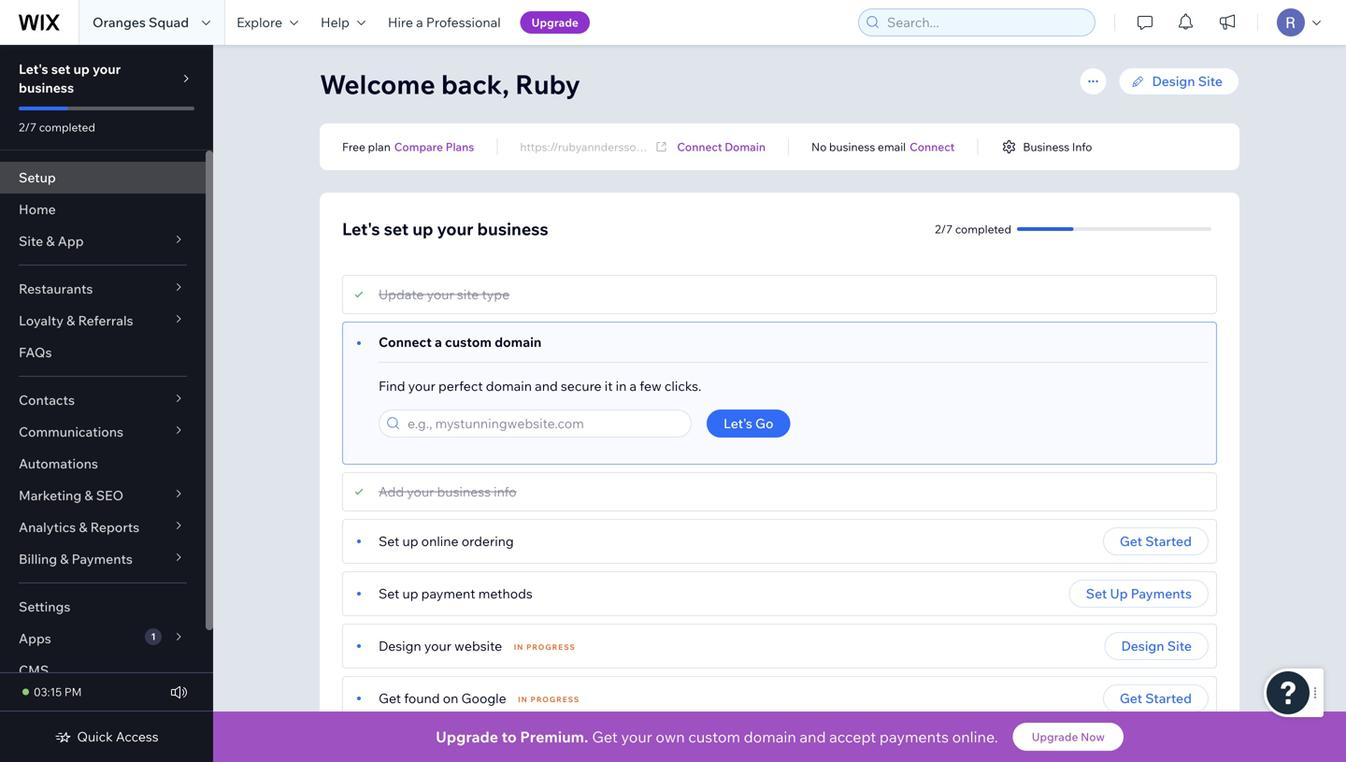 Task type: locate. For each thing, give the bounding box(es) containing it.
2/7 completed up the setup
[[19, 120, 95, 134]]

connect for connect a custom domain
[[379, 334, 432, 350]]

set down add
[[379, 533, 400, 549]]

upgrade for upgrade now
[[1032, 730, 1079, 744]]

0 vertical spatial completed
[[39, 120, 95, 134]]

& for site
[[46, 233, 55, 249]]

1 horizontal spatial site
[[1168, 638, 1192, 654]]

set left the 'payment'
[[379, 585, 400, 602]]

online
[[421, 533, 459, 549]]

1 vertical spatial a
[[435, 334, 442, 350]]

1 vertical spatial custom
[[689, 728, 741, 746]]

0 vertical spatial started
[[1146, 533, 1192, 549]]

add
[[379, 483, 404, 500]]

0 vertical spatial get started
[[1120, 533, 1192, 549]]

site
[[1199, 73, 1223, 89], [19, 233, 43, 249], [1168, 638, 1192, 654]]

completed inside sidebar element
[[39, 120, 95, 134]]

domain
[[725, 140, 766, 154]]

billing & payments
[[19, 551, 133, 567]]

& for marketing
[[84, 487, 93, 504]]

upgrade
[[532, 15, 579, 29], [436, 728, 499, 746], [1032, 730, 1079, 744]]

custom right own
[[689, 728, 741, 746]]

seo
[[96, 487, 124, 504]]

1 vertical spatial progress
[[531, 695, 580, 704]]

let's set up your business up update your site type
[[342, 218, 549, 239]]

payments down analytics & reports popup button
[[72, 551, 133, 567]]

03:15
[[34, 685, 62, 699]]

1 horizontal spatial upgrade
[[532, 15, 579, 29]]

get
[[1120, 533, 1143, 549], [379, 690, 401, 707], [1120, 690, 1143, 707], [592, 728, 618, 746]]

up inside the let's set up your business
[[73, 61, 90, 77]]

referrals
[[78, 312, 133, 329]]

squad
[[149, 14, 189, 30]]

find
[[379, 378, 405, 394]]

1 get started button from the top
[[1103, 527, 1209, 556]]

site & app
[[19, 233, 84, 249]]

1 vertical spatial site
[[19, 233, 43, 249]]

no
[[812, 140, 827, 154]]

in right website
[[514, 642, 524, 652]]

in right google
[[518, 695, 528, 704]]

1 vertical spatial completed
[[956, 222, 1012, 236]]

2 horizontal spatial site
[[1199, 73, 1223, 89]]

domain up find your perfect domain and secure it in a few clicks.
[[495, 334, 542, 350]]

0 vertical spatial a
[[416, 14, 423, 30]]

set up payment methods
[[379, 585, 533, 602]]

& right loyalty at the top left
[[67, 312, 75, 329]]

design site inside button
[[1122, 638, 1192, 654]]

progress for design your website
[[527, 642, 576, 652]]

connect right email
[[910, 140, 955, 154]]

0 vertical spatial in progress
[[514, 642, 576, 652]]

0 vertical spatial site
[[1199, 73, 1223, 89]]

business inside the let's set up your business
[[19, 79, 74, 96]]

started down design site button
[[1146, 690, 1192, 707]]

business
[[19, 79, 74, 96], [830, 140, 876, 154], [477, 218, 549, 239], [437, 483, 491, 500]]

let's set up your business down oranges on the left top of page
[[19, 61, 121, 96]]

1 vertical spatial 2/7 completed
[[935, 222, 1012, 236]]

1 vertical spatial domain
[[486, 378, 532, 394]]

& left reports
[[79, 519, 87, 535]]

loyalty
[[19, 312, 64, 329]]

1 vertical spatial get started
[[1120, 690, 1192, 707]]

set up payments
[[1086, 585, 1192, 602]]

2 vertical spatial domain
[[744, 728, 797, 746]]

billing
[[19, 551, 57, 567]]

1 vertical spatial design site
[[1122, 638, 1192, 654]]

and left accept
[[800, 728, 826, 746]]

0 horizontal spatial payments
[[72, 551, 133, 567]]

sidebar element
[[0, 45, 213, 762]]

hire a professional link
[[377, 0, 512, 45]]

upgrade down on
[[436, 728, 499, 746]]

free plan compare plans
[[342, 140, 474, 154]]

help button
[[310, 0, 377, 45]]

let's inside button
[[724, 415, 753, 432]]

hire a professional
[[388, 14, 501, 30]]

0 horizontal spatial site
[[19, 233, 43, 249]]

1 vertical spatial payments
[[1131, 585, 1192, 602]]

on
[[443, 690, 459, 707]]

custom up perfect on the left
[[445, 334, 492, 350]]

communications
[[19, 424, 124, 440]]

2 get started from the top
[[1120, 690, 1192, 707]]

0 horizontal spatial completed
[[39, 120, 95, 134]]

in progress
[[514, 642, 576, 652], [518, 695, 580, 704]]

a
[[416, 14, 423, 30], [435, 334, 442, 350], [630, 378, 637, 394]]

let's go
[[724, 415, 774, 432]]

1 horizontal spatial 2/7
[[935, 222, 953, 236]]

your up update your site type
[[437, 218, 474, 239]]

1 vertical spatial set
[[384, 218, 409, 239]]

1 vertical spatial get started button
[[1103, 685, 1209, 713]]

upgrade left now
[[1032, 730, 1079, 744]]

cms
[[19, 662, 49, 678]]

a down update your site type
[[435, 334, 442, 350]]

get left found
[[379, 690, 401, 707]]

set inside the let's set up your business
[[51, 61, 70, 77]]

upgrade up ruby
[[532, 15, 579, 29]]

get started button down design site button
[[1103, 685, 1209, 713]]

0 horizontal spatial let's set up your business
[[19, 61, 121, 96]]

few
[[640, 378, 662, 394]]

domain right perfect on the left
[[486, 378, 532, 394]]

google
[[462, 690, 507, 707]]

your left website
[[424, 638, 452, 654]]

0 vertical spatial domain
[[495, 334, 542, 350]]

your down oranges on the left top of page
[[93, 61, 121, 77]]

2 horizontal spatial let's
[[724, 415, 753, 432]]

1 horizontal spatial a
[[435, 334, 442, 350]]

upgrade now
[[1032, 730, 1105, 744]]

marketing & seo button
[[0, 480, 206, 512]]

0 vertical spatial progress
[[527, 642, 576, 652]]

let's
[[19, 61, 48, 77], [342, 218, 380, 239], [724, 415, 753, 432]]

0 horizontal spatial set
[[51, 61, 70, 77]]

1 vertical spatial and
[[800, 728, 826, 746]]

your right add
[[407, 483, 434, 500]]

upgrade button
[[521, 11, 590, 34]]

accept
[[830, 728, 877, 746]]

started
[[1146, 533, 1192, 549], [1146, 690, 1192, 707]]

up
[[73, 61, 90, 77], [413, 218, 433, 239], [403, 533, 419, 549], [403, 585, 419, 602]]

faqs link
[[0, 337, 206, 368]]

0 horizontal spatial upgrade
[[436, 728, 499, 746]]

a right hire
[[416, 14, 423, 30]]

welcome back, ruby
[[320, 68, 581, 101]]

up
[[1111, 585, 1128, 602]]

& left seo
[[84, 487, 93, 504]]

a right in
[[630, 378, 637, 394]]

your
[[93, 61, 121, 77], [437, 218, 474, 239], [427, 286, 454, 303], [408, 378, 436, 394], [407, 483, 434, 500], [424, 638, 452, 654], [621, 728, 653, 746]]

perfect
[[439, 378, 483, 394]]

connect up find
[[379, 334, 432, 350]]

0 horizontal spatial let's
[[19, 61, 48, 77]]

business right no
[[830, 140, 876, 154]]

2/7
[[19, 120, 37, 134], [935, 222, 953, 236]]

0 horizontal spatial a
[[416, 14, 423, 30]]

analytics
[[19, 519, 76, 535]]

get started down design site button
[[1120, 690, 1192, 707]]

in progress down methods
[[514, 642, 576, 652]]

2/7 down connect link
[[935, 222, 953, 236]]

business
[[1023, 140, 1070, 154]]

& right billing
[[60, 551, 69, 567]]

domain left accept
[[744, 728, 797, 746]]

0 vertical spatial get started button
[[1103, 527, 1209, 556]]

connect domain
[[677, 140, 766, 154]]

2 vertical spatial site
[[1168, 638, 1192, 654]]

1 vertical spatial in progress
[[518, 695, 580, 704]]

completed
[[39, 120, 95, 134], [956, 222, 1012, 236]]

& left app at the left of page
[[46, 233, 55, 249]]

& for loyalty
[[67, 312, 75, 329]]

type
[[482, 286, 510, 303]]

payments for set up payments
[[1131, 585, 1192, 602]]

0 vertical spatial let's set up your business
[[19, 61, 121, 96]]

1 horizontal spatial let's set up your business
[[342, 218, 549, 239]]

contacts button
[[0, 384, 206, 416]]

1 horizontal spatial connect
[[677, 140, 722, 154]]

0 vertical spatial in
[[514, 642, 524, 652]]

and
[[535, 378, 558, 394], [800, 728, 826, 746]]

2 vertical spatial let's
[[724, 415, 753, 432]]

0 vertical spatial 2/7
[[19, 120, 37, 134]]

set
[[379, 533, 400, 549], [379, 585, 400, 602], [1086, 585, 1108, 602]]

0 vertical spatial let's
[[19, 61, 48, 77]]

secure
[[561, 378, 602, 394]]

in for design your website
[[514, 642, 524, 652]]

in progress for design your website
[[514, 642, 576, 652]]

app
[[58, 233, 84, 249]]

domain for custom
[[495, 334, 542, 350]]

design site link
[[1119, 67, 1240, 95]]

your right find
[[408, 378, 436, 394]]

0 horizontal spatial 2/7
[[19, 120, 37, 134]]

payments
[[72, 551, 133, 567], [1131, 585, 1192, 602]]

payments inside button
[[1131, 585, 1192, 602]]

1 vertical spatial let's
[[342, 218, 380, 239]]

&
[[46, 233, 55, 249], [67, 312, 75, 329], [84, 487, 93, 504], [79, 519, 87, 535], [60, 551, 69, 567]]

0 vertical spatial custom
[[445, 334, 492, 350]]

pm
[[64, 685, 82, 699]]

0 vertical spatial payments
[[72, 551, 133, 567]]

2 horizontal spatial upgrade
[[1032, 730, 1079, 744]]

business up the setup
[[19, 79, 74, 96]]

set left up
[[1086, 585, 1108, 602]]

setup link
[[0, 162, 206, 194]]

0 vertical spatial and
[[535, 378, 558, 394]]

get started button up set up payments at the bottom right
[[1103, 527, 1209, 556]]

online.
[[953, 728, 999, 746]]

set inside button
[[1086, 585, 1108, 602]]

payments inside popup button
[[72, 551, 133, 567]]

1 vertical spatial let's set up your business
[[342, 218, 549, 239]]

connect a custom domain
[[379, 334, 542, 350]]

& inside popup button
[[79, 519, 87, 535]]

connect left domain
[[677, 140, 722, 154]]

0 vertical spatial set
[[51, 61, 70, 77]]

1 horizontal spatial completed
[[956, 222, 1012, 236]]

business left info at the bottom left
[[437, 483, 491, 500]]

1 horizontal spatial payments
[[1131, 585, 1192, 602]]

0 vertical spatial 2/7 completed
[[19, 120, 95, 134]]

back,
[[441, 68, 510, 101]]

2/7 up the setup
[[19, 120, 37, 134]]

site inside button
[[1168, 638, 1192, 654]]

0 horizontal spatial 2/7 completed
[[19, 120, 95, 134]]

connect domain link
[[677, 138, 766, 155]]

home
[[19, 201, 56, 217]]

2/7 completed inside sidebar element
[[19, 120, 95, 134]]

payments right up
[[1131, 585, 1192, 602]]

explore
[[237, 14, 282, 30]]

design
[[1153, 73, 1196, 89], [379, 638, 421, 654], [1122, 638, 1165, 654]]

1 horizontal spatial 2/7 completed
[[935, 222, 1012, 236]]

2 horizontal spatial a
[[630, 378, 637, 394]]

2/7 completed down connect link
[[935, 222, 1012, 236]]

site inside popup button
[[19, 233, 43, 249]]

in progress up premium.
[[518, 695, 580, 704]]

2/7 completed
[[19, 120, 95, 134], [935, 222, 1012, 236]]

progress up premium.
[[531, 695, 580, 704]]

0 horizontal spatial connect
[[379, 334, 432, 350]]

Search... field
[[882, 9, 1089, 36]]

progress down methods
[[527, 642, 576, 652]]

1 vertical spatial started
[[1146, 690, 1192, 707]]

and left secure
[[535, 378, 558, 394]]

1 vertical spatial in
[[518, 695, 528, 704]]

started up set up payments at the bottom right
[[1146, 533, 1192, 549]]

connect for connect domain
[[677, 140, 722, 154]]

get started up set up payments at the bottom right
[[1120, 533, 1192, 549]]



Task type: describe. For each thing, give the bounding box(es) containing it.
in
[[616, 378, 627, 394]]

payments for billing & payments
[[72, 551, 133, 567]]

get right premium.
[[592, 728, 618, 746]]

found
[[404, 690, 440, 707]]

0 horizontal spatial and
[[535, 378, 558, 394]]

2 started from the top
[[1146, 690, 1192, 707]]

set for set up online ordering
[[379, 533, 400, 549]]

compare plans link
[[394, 138, 474, 155]]

apps
[[19, 630, 51, 647]]

own
[[656, 728, 685, 746]]

let's inside the let's set up your business
[[19, 61, 48, 77]]

plan
[[368, 140, 391, 154]]

get found on google
[[379, 690, 507, 707]]

website
[[455, 638, 502, 654]]

payment
[[421, 585, 476, 602]]

ordering
[[462, 533, 514, 549]]

premium.
[[520, 728, 589, 746]]

design inside button
[[1122, 638, 1165, 654]]

business info
[[1023, 140, 1093, 154]]

set for set up payments
[[1086, 585, 1108, 602]]

communications button
[[0, 416, 206, 448]]

info
[[1073, 140, 1093, 154]]

automations
[[19, 455, 98, 472]]

2 get started button from the top
[[1103, 685, 1209, 713]]

progress for get found on google
[[531, 695, 580, 704]]

1 horizontal spatial custom
[[689, 728, 741, 746]]

no business email connect
[[812, 140, 955, 154]]

reports
[[90, 519, 140, 535]]

marketing & seo
[[19, 487, 124, 504]]

let's go button
[[707, 410, 791, 438]]

let's set up your business inside sidebar element
[[19, 61, 121, 96]]

settings link
[[0, 591, 206, 623]]

settings
[[19, 599, 71, 615]]

upgrade for upgrade to premium. get your own custom domain and accept payments online.
[[436, 728, 499, 746]]

cms link
[[0, 655, 206, 686]]

1 get started from the top
[[1120, 533, 1192, 549]]

it
[[605, 378, 613, 394]]

get up set up payments at the bottom right
[[1120, 533, 1143, 549]]

go
[[756, 415, 774, 432]]

get down design site button
[[1120, 690, 1143, 707]]

https://rubyanndersson.wixsite.com/oranges link
[[520, 138, 752, 158]]

methods
[[479, 585, 533, 602]]

1 started from the top
[[1146, 533, 1192, 549]]

analytics & reports button
[[0, 512, 206, 543]]

update
[[379, 286, 424, 303]]

business up type
[[477, 218, 549, 239]]

quick
[[77, 729, 113, 745]]

payments
[[880, 728, 949, 746]]

2/7 inside sidebar element
[[19, 120, 37, 134]]

1 horizontal spatial let's
[[342, 218, 380, 239]]

your left own
[[621, 728, 653, 746]]

automations link
[[0, 448, 206, 480]]

0 horizontal spatial custom
[[445, 334, 492, 350]]

domain for perfect
[[486, 378, 532, 394]]

restaurants button
[[0, 273, 206, 305]]

in for get found on google
[[518, 695, 528, 704]]

design site button
[[1105, 632, 1209, 660]]

help
[[321, 14, 350, 30]]

compare
[[394, 140, 443, 154]]

set for set up payment methods
[[379, 585, 400, 602]]

oranges
[[93, 14, 146, 30]]

https://rubyanndersson.wixsite.com/oranges
[[520, 140, 752, 154]]

oranges squad
[[93, 14, 189, 30]]

connect link
[[910, 138, 955, 155]]

in progress for get found on google
[[518, 695, 580, 704]]

find your perfect domain and secure it in a few clicks.
[[379, 378, 702, 394]]

a for professional
[[416, 14, 423, 30]]

set up payments button
[[1070, 580, 1209, 608]]

your inside the let's set up your business
[[93, 61, 121, 77]]

hire
[[388, 14, 413, 30]]

0 vertical spatial design site
[[1153, 73, 1223, 89]]

site
[[457, 286, 479, 303]]

loyalty & referrals button
[[0, 305, 206, 337]]

info
[[494, 483, 517, 500]]

contacts
[[19, 392, 75, 408]]

business info button
[[1001, 138, 1093, 155]]

setup
[[19, 169, 56, 186]]

set up online ordering
[[379, 533, 514, 549]]

& for analytics
[[79, 519, 87, 535]]

2 vertical spatial a
[[630, 378, 637, 394]]

plans
[[446, 140, 474, 154]]

loyalty & referrals
[[19, 312, 133, 329]]

access
[[116, 729, 159, 745]]

& for billing
[[60, 551, 69, 567]]

analytics & reports
[[19, 519, 140, 535]]

billing & payments button
[[0, 543, 206, 575]]

restaurants
[[19, 281, 93, 297]]

a for custom
[[435, 334, 442, 350]]

marketing
[[19, 487, 82, 504]]

welcome
[[320, 68, 436, 101]]

1 horizontal spatial set
[[384, 218, 409, 239]]

e.g., mystunningwebsite.com field
[[402, 411, 685, 437]]

your left the site at the top left of page
[[427, 286, 454, 303]]

1 horizontal spatial and
[[800, 728, 826, 746]]

now
[[1081, 730, 1105, 744]]

quick access
[[77, 729, 159, 745]]

site & app button
[[0, 225, 206, 257]]

add your business info
[[379, 483, 517, 500]]

home link
[[0, 194, 206, 225]]

upgrade for upgrade
[[532, 15, 579, 29]]

2 horizontal spatial connect
[[910, 140, 955, 154]]

clicks.
[[665, 378, 702, 394]]

email
[[878, 140, 906, 154]]

1 vertical spatial 2/7
[[935, 222, 953, 236]]

design your website
[[379, 638, 502, 654]]

update your site type
[[379, 286, 510, 303]]

ruby
[[515, 68, 581, 101]]



Task type: vqa. For each thing, say whether or not it's contained in the screenshot.
the Deposit related to Deposit Due
no



